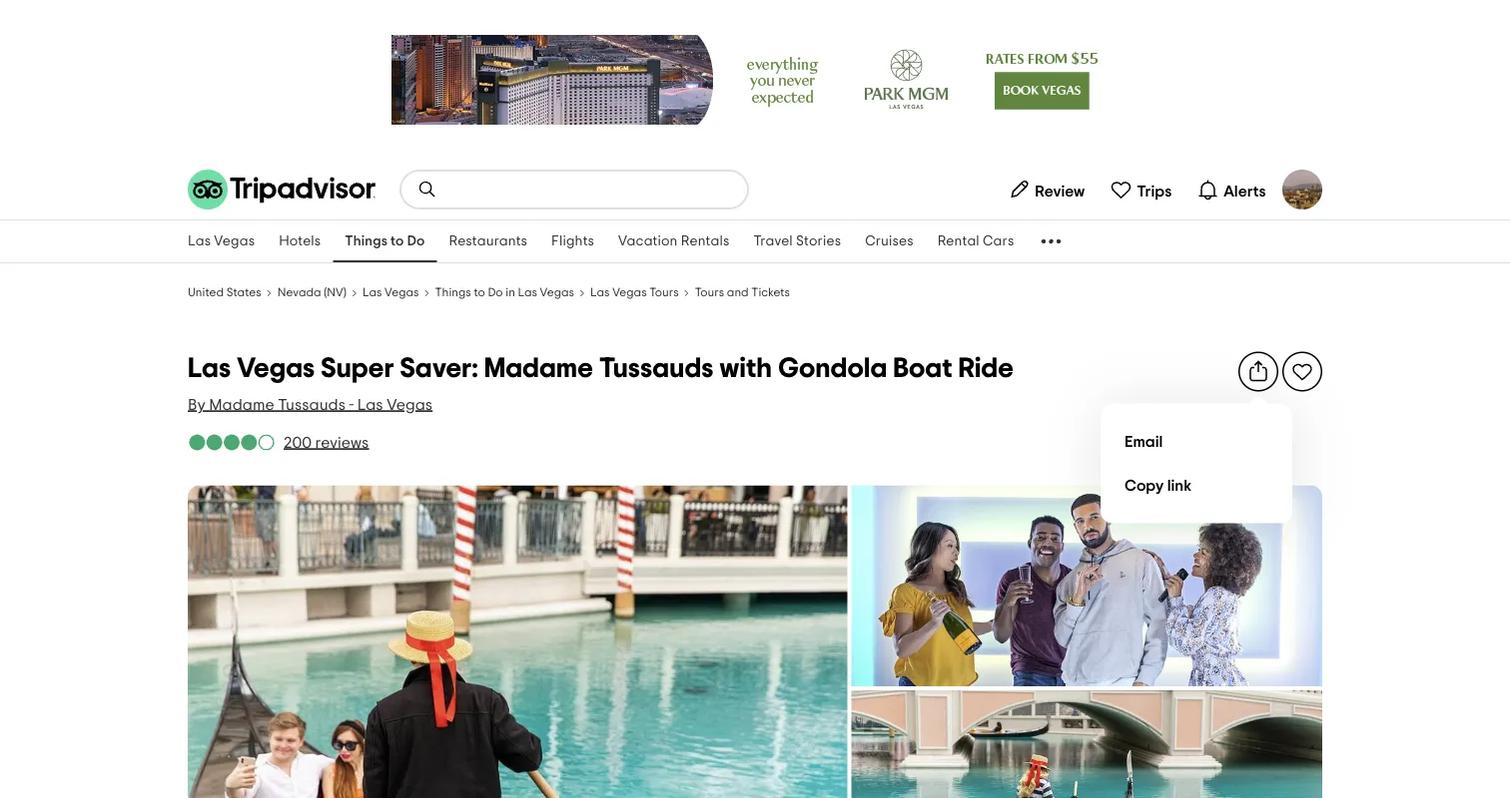 Task type: vqa. For each thing, say whether or not it's contained in the screenshot.
'Tickets'
yes



Task type: locate. For each thing, give the bounding box(es) containing it.
1 horizontal spatial tours
[[695, 287, 724, 299]]

things inside 'link'
[[435, 287, 471, 299]]

link
[[1167, 478, 1191, 494]]

profile picture image
[[1282, 170, 1322, 210]]

madame right by
[[209, 397, 274, 413]]

tours
[[649, 287, 679, 299], [695, 287, 724, 299]]

0 horizontal spatial do
[[407, 235, 425, 249]]

tours left and
[[695, 287, 724, 299]]

by
[[188, 397, 205, 413]]

1 horizontal spatial things
[[435, 287, 471, 299]]

las up the united
[[188, 235, 211, 249]]

do inside 'link'
[[488, 287, 503, 299]]

rental cars link
[[925, 221, 1026, 263]]

to left restaurants link
[[391, 235, 404, 249]]

las vegas up united states "link"
[[188, 235, 255, 249]]

las vegas tours link
[[590, 284, 679, 300]]

1 horizontal spatial to
[[474, 287, 485, 299]]

to left in
[[474, 287, 485, 299]]

0 horizontal spatial tours
[[649, 287, 679, 299]]

united states
[[188, 287, 261, 299]]

vegas right in
[[540, 287, 574, 299]]

0 horizontal spatial las vegas
[[188, 235, 255, 249]]

0 horizontal spatial madame
[[209, 397, 274, 413]]

vegas down things to do link
[[385, 287, 419, 299]]

tickets
[[751, 287, 790, 299]]

search image
[[417, 180, 437, 200]]

vacation rentals
[[618, 235, 729, 249]]

do down search icon
[[407, 235, 425, 249]]

rentals
[[681, 235, 729, 249]]

madame
[[484, 355, 593, 383], [209, 397, 274, 413]]

to for things to do
[[391, 235, 404, 249]]

1 vertical spatial tussauds
[[278, 397, 346, 413]]

las right in
[[518, 287, 537, 299]]

to for things to do in las vegas
[[474, 287, 485, 299]]

saver:
[[400, 355, 478, 383]]

do left in
[[488, 287, 503, 299]]

0 vertical spatial las vegas
[[188, 235, 255, 249]]

in
[[506, 287, 515, 299]]

cruises link
[[853, 221, 925, 263]]

see all photos image
[[188, 486, 847, 799], [851, 486, 1322, 687], [851, 691, 1322, 799]]

things up (nv)
[[345, 235, 387, 249]]

things for things to do
[[345, 235, 387, 249]]

2 tours from the left
[[695, 287, 724, 299]]

cruises
[[865, 235, 913, 249]]

vegas down the saver:
[[387, 397, 433, 413]]

4.0 of 5 bubbles. 200 reviews element
[[188, 432, 369, 454]]

ride
[[958, 355, 1014, 383]]

things
[[345, 235, 387, 249], [435, 287, 471, 299]]

review
[[1035, 183, 1085, 199]]

las right the -
[[357, 397, 383, 413]]

things to do in las vegas link
[[435, 284, 574, 300]]

las up by
[[188, 355, 231, 383]]

tussauds
[[599, 355, 714, 383], [278, 397, 346, 413]]

and
[[727, 287, 749, 299]]

las vegas for the bottom the las vegas link
[[362, 287, 419, 299]]

1 vertical spatial las vegas link
[[362, 284, 419, 300]]

las vegas link
[[176, 221, 267, 263], [362, 284, 419, 300]]

1 vertical spatial to
[[474, 287, 485, 299]]

to
[[391, 235, 404, 249], [474, 287, 485, 299]]

travel
[[753, 235, 793, 249]]

vacation
[[618, 235, 678, 249]]

nevada
[[277, 287, 321, 299]]

hotels link
[[267, 221, 333, 263]]

0 vertical spatial las vegas link
[[176, 221, 267, 263]]

vegas up "by madame tussauds -  las vegas" link in the left of the page
[[237, 355, 315, 383]]

save to a trip image
[[1290, 360, 1314, 384]]

0 horizontal spatial las vegas link
[[176, 221, 267, 263]]

0 vertical spatial tussauds
[[599, 355, 714, 383]]

tripadvisor image
[[188, 170, 376, 210]]

do
[[407, 235, 425, 249], [488, 287, 503, 299]]

las down flights link
[[590, 287, 610, 299]]

travel stories
[[753, 235, 841, 249]]

0 vertical spatial do
[[407, 235, 425, 249]]

0 horizontal spatial tussauds
[[278, 397, 346, 413]]

united states link
[[188, 284, 261, 300]]

1 horizontal spatial tussauds
[[599, 355, 714, 383]]

las vegas
[[188, 235, 255, 249], [362, 287, 419, 299]]

las vegas link up united states "link"
[[176, 221, 267, 263]]

things left in
[[435, 287, 471, 299]]

0 horizontal spatial to
[[391, 235, 404, 249]]

las
[[188, 235, 211, 249], [362, 287, 382, 299], [518, 287, 537, 299], [590, 287, 610, 299], [188, 355, 231, 383], [357, 397, 383, 413]]

tussauds left the -
[[278, 397, 346, 413]]

stories
[[796, 235, 841, 249]]

1 horizontal spatial las vegas
[[362, 287, 419, 299]]

1 vertical spatial las vegas
[[362, 287, 419, 299]]

tours down vacation rentals link
[[649, 287, 679, 299]]

1 horizontal spatial las vegas link
[[362, 284, 419, 300]]

1 vertical spatial do
[[488, 287, 503, 299]]

las inside 'link'
[[518, 287, 537, 299]]

0 vertical spatial things
[[345, 235, 387, 249]]

boat
[[893, 355, 952, 383]]

vegas
[[214, 235, 255, 249], [385, 287, 419, 299], [540, 287, 574, 299], [612, 287, 647, 299], [237, 355, 315, 383], [387, 397, 433, 413]]

copy
[[1125, 478, 1164, 494]]

0 vertical spatial to
[[391, 235, 404, 249]]

1 vertical spatial things
[[435, 287, 471, 299]]

menu
[[1101, 404, 1292, 524]]

cars
[[983, 235, 1014, 249]]

1 tours from the left
[[649, 287, 679, 299]]

las vegas for the topmost the las vegas link
[[188, 235, 255, 249]]

0 vertical spatial madame
[[484, 355, 593, 383]]

to inside 'link'
[[474, 287, 485, 299]]

tussauds down las vegas tours
[[599, 355, 714, 383]]

None search field
[[401, 172, 747, 208]]

0 horizontal spatial things
[[345, 235, 387, 249]]

madame down in
[[484, 355, 593, 383]]

1 horizontal spatial do
[[488, 287, 503, 299]]

las vegas super saver: madame tussauds with gondola boat ride
[[188, 355, 1014, 383]]

nevada (nv)
[[277, 287, 346, 299]]

las vegas down things to do link
[[362, 287, 419, 299]]

las vegas link down things to do link
[[362, 284, 419, 300]]

things for things to do in las vegas
[[435, 287, 471, 299]]



Task type: describe. For each thing, give the bounding box(es) containing it.
do for things to do in las vegas
[[488, 287, 503, 299]]

things to do link
[[333, 221, 437, 263]]

200 reviews button
[[284, 432, 369, 454]]

las right (nv)
[[362, 287, 382, 299]]

rental cars
[[937, 235, 1014, 249]]

trips link
[[1101, 170, 1180, 210]]

hotels
[[279, 235, 321, 249]]

1 horizontal spatial madame
[[484, 355, 593, 383]]

vegas up united states "link"
[[214, 235, 255, 249]]

super
[[321, 355, 394, 383]]

with
[[719, 355, 772, 383]]

vacation rentals link
[[606, 221, 741, 263]]

states
[[226, 287, 261, 299]]

(nv)
[[324, 287, 346, 299]]

nevada (nv) link
[[277, 284, 346, 300]]

200 reviews
[[284, 435, 369, 451]]

things to do in las vegas
[[435, 287, 574, 299]]

tours inside las vegas tours link
[[649, 287, 679, 299]]

rental
[[937, 235, 980, 249]]

vegas down vacation
[[612, 287, 647, 299]]

review link
[[999, 170, 1093, 210]]

travel stories link
[[741, 221, 853, 263]]

200
[[284, 435, 312, 451]]

trips
[[1137, 183, 1172, 199]]

do for things to do
[[407, 235, 425, 249]]

gondola
[[778, 355, 887, 383]]

tours and tickets
[[695, 287, 790, 299]]

email
[[1125, 434, 1163, 450]]

alerts link
[[1188, 170, 1274, 210]]

copy link
[[1125, 478, 1191, 494]]

things to do
[[345, 235, 425, 249]]

flights
[[551, 235, 594, 249]]

menu containing email
[[1101, 404, 1292, 524]]

by madame tussauds -  las vegas
[[188, 397, 433, 413]]

share image
[[1246, 360, 1270, 384]]

united
[[188, 287, 224, 299]]

advertisement region
[[391, 35, 1119, 125]]

-
[[349, 397, 354, 413]]

flights link
[[539, 221, 606, 263]]

reviews
[[315, 435, 369, 451]]

alerts
[[1224, 183, 1266, 199]]

las vegas tours
[[590, 287, 679, 299]]

1 vertical spatial madame
[[209, 397, 274, 413]]

restaurants
[[449, 235, 527, 249]]

restaurants link
[[437, 221, 539, 263]]

vegas inside 'link'
[[540, 287, 574, 299]]

by madame tussauds -  las vegas link
[[188, 394, 433, 416]]

200 reviews link
[[188, 432, 369, 454]]



